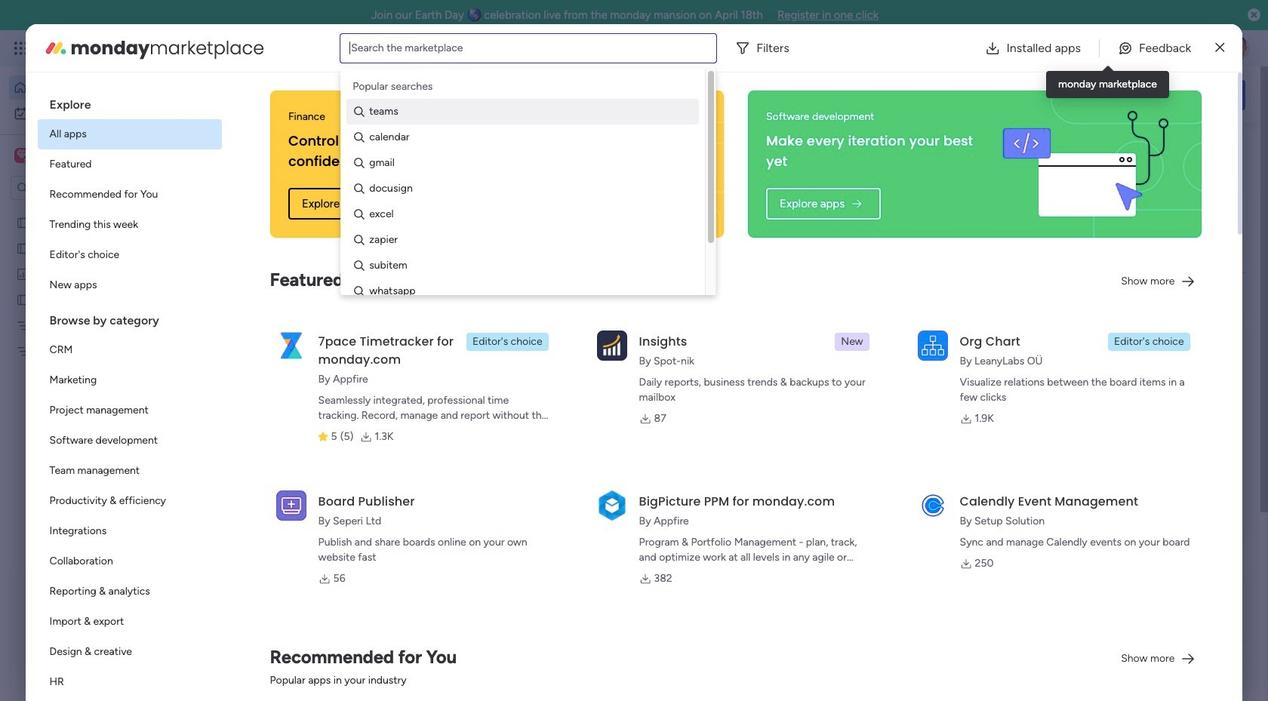 Task type: describe. For each thing, give the bounding box(es) containing it.
2 check circle image from the top
[[1042, 191, 1052, 203]]

circle o image
[[1042, 230, 1052, 241]]

dapulse x slim image
[[1216, 39, 1225, 57]]

notifications image
[[1000, 41, 1016, 56]]

circle o image
[[1042, 211, 1052, 222]]

workspace image
[[14, 147, 29, 164]]

Search in workspace field
[[32, 179, 126, 197]]

quick search results list box
[[233, 171, 983, 556]]

select product image
[[14, 41, 29, 56]]

workspace image
[[17, 147, 27, 164]]

1 banner logo image from the left
[[510, 91, 706, 238]]

2 public board image from the top
[[16, 292, 30, 307]]

2 banner logo image from the left
[[988, 91, 1184, 238]]

v2 user feedback image
[[1032, 86, 1043, 103]]

search everything image
[[1137, 41, 1152, 56]]

2 image
[[1045, 31, 1059, 48]]

help center element
[[1019, 653, 1246, 701]]

help image
[[1170, 41, 1185, 56]]

component image
[[499, 330, 513, 343]]

v2 bolt switch image
[[1149, 86, 1158, 103]]

1 check circle image from the top
[[1042, 172, 1052, 183]]

0 vertical spatial public board image
[[16, 215, 30, 230]]



Task type: locate. For each thing, give the bounding box(es) containing it.
0 horizontal spatial public board image
[[16, 215, 30, 230]]

public board image up public dashboard "icon"
[[16, 241, 30, 255]]

terry turtle image
[[1226, 36, 1250, 60], [269, 651, 299, 681]]

monday marketplace image right select product image
[[43, 36, 68, 60]]

public board image down public dashboard "icon"
[[16, 292, 30, 307]]

1 horizontal spatial terry turtle image
[[1226, 36, 1250, 60]]

dapulse x slim image
[[1223, 140, 1241, 158]]

2 heading from the top
[[37, 301, 222, 335]]

see plans image
[[250, 40, 264, 57]]

public board image
[[16, 241, 30, 255], [16, 292, 30, 307]]

1 vertical spatial public board image
[[252, 491, 269, 507]]

1 horizontal spatial banner logo image
[[988, 91, 1184, 238]]

0 vertical spatial check circle image
[[1042, 172, 1052, 183]]

public board image
[[16, 215, 30, 230], [252, 491, 269, 507]]

1 vertical spatial public board image
[[16, 292, 30, 307]]

monday marketplace image
[[43, 36, 68, 60], [1100, 41, 1115, 56]]

1 horizontal spatial public board image
[[252, 491, 269, 507]]

0 horizontal spatial monday marketplace image
[[43, 36, 68, 60]]

templates image image
[[1033, 334, 1232, 438]]

getting started element
[[1019, 580, 1246, 641]]

0 vertical spatial terry turtle image
[[1226, 36, 1250, 60]]

1 vertical spatial heading
[[37, 301, 222, 335]]

1 heading from the top
[[37, 85, 222, 119]]

1 vertical spatial terry turtle image
[[269, 651, 299, 681]]

0 vertical spatial public board image
[[16, 241, 30, 255]]

1 public board image from the top
[[16, 241, 30, 255]]

0 horizontal spatial banner logo image
[[510, 91, 706, 238]]

banner logo image
[[510, 91, 706, 238], [988, 91, 1184, 238]]

0 vertical spatial heading
[[37, 85, 222, 119]]

update feed image
[[1034, 41, 1049, 56]]

list box
[[37, 85, 222, 701], [0, 207, 193, 567]]

1 horizontal spatial monday marketplace image
[[1100, 41, 1115, 56]]

check circle image
[[1042, 172, 1052, 183], [1042, 191, 1052, 203]]

heading
[[37, 85, 222, 119], [37, 301, 222, 335]]

workspace selection element
[[14, 146, 126, 166]]

monday marketplace image left search everything icon
[[1100, 41, 1115, 56]]

1 vertical spatial check circle image
[[1042, 191, 1052, 203]]

public dashboard image
[[16, 267, 30, 281]]

option
[[9, 76, 183, 100], [9, 101, 183, 125], [37, 119, 222, 150], [37, 150, 222, 180], [37, 180, 222, 210], [0, 209, 193, 212], [37, 210, 222, 240], [37, 240, 222, 270], [37, 270, 222, 301], [37, 335, 222, 365], [37, 365, 222, 396], [37, 396, 222, 426], [37, 426, 222, 456], [37, 456, 222, 486], [37, 486, 222, 516], [37, 516, 222, 547], [37, 547, 222, 577], [37, 577, 222, 607], [37, 607, 222, 637], [37, 637, 222, 667], [37, 667, 222, 698]]

app logo image
[[276, 331, 306, 361], [597, 331, 627, 361], [918, 331, 948, 361], [276, 491, 306, 521], [597, 491, 627, 521], [918, 491, 948, 521]]

0 horizontal spatial terry turtle image
[[269, 651, 299, 681]]



Task type: vqa. For each thing, say whether or not it's contained in the screenshot.
Workspace icon
yes



